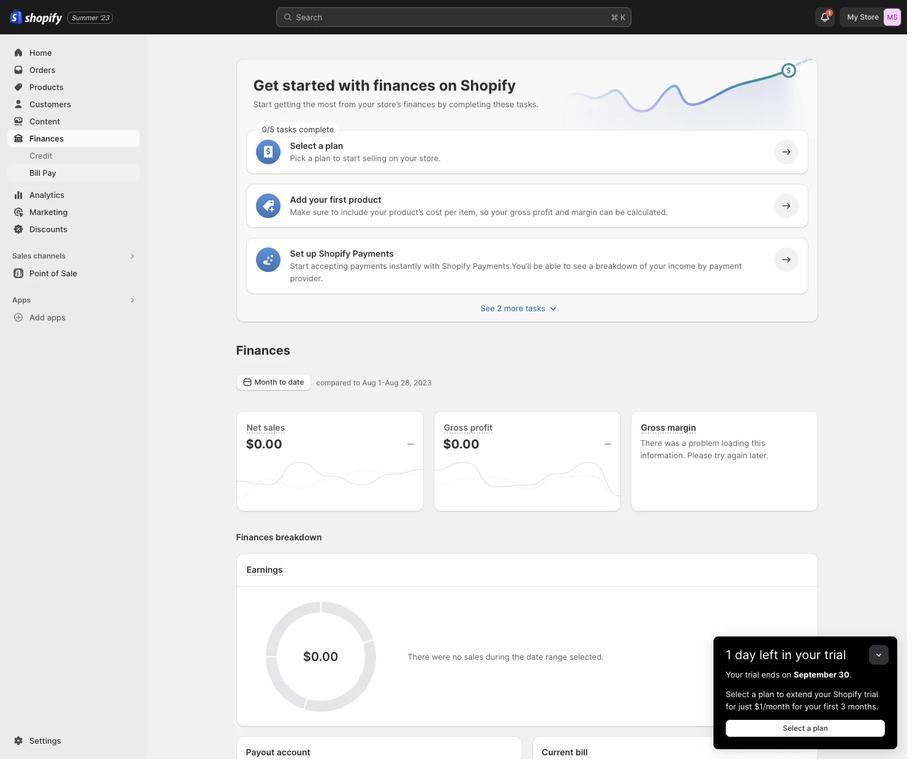 Task type: describe. For each thing, give the bounding box(es) containing it.
see 2 more tasks button
[[239, 300, 801, 317]]

my
[[848, 12, 858, 21]]

your inside set up shopify payments start accepting payments instantly with shopify payments.you'll be able to see a breakdown of your income by payment provider.
[[650, 261, 666, 271]]

my store image
[[884, 9, 901, 26]]

and
[[555, 207, 569, 217]]

earnings
[[247, 564, 283, 575]]

gross profit button
[[441, 421, 496, 434]]

cost
[[426, 207, 442, 217]]

1 horizontal spatial the
[[512, 652, 524, 662]]

include
[[341, 207, 368, 217]]

1 day left in your trial button
[[714, 637, 897, 662]]

add apps button
[[7, 309, 140, 326]]

start inside set up shopify payments start accepting payments instantly with shopify payments.you'll be able to see a breakdown of your income by payment provider.
[[290, 261, 309, 271]]

home link
[[7, 44, 140, 61]]

this
[[752, 438, 765, 448]]

'23
[[99, 13, 109, 22]]

problem
[[689, 438, 720, 448]]

1 for 1 day left in your trial
[[726, 648, 732, 662]]

payout account
[[246, 747, 311, 757]]

selling
[[363, 153, 387, 163]]

$0.00 for net
[[246, 437, 282, 451]]

select a plan
[[783, 723, 828, 733]]

bill
[[29, 168, 40, 178]]

per
[[445, 207, 457, 217]]

trial inside select a plan to extend your shopify trial for just $1/month for your first 3 months.
[[864, 689, 878, 699]]

be inside add your first product make sure to include your product's cost per item, so your gross profit and margin can be calculated.
[[615, 207, 625, 217]]

0/5
[[262, 124, 275, 134]]

your right so
[[491, 207, 508, 217]]

2 for from the left
[[792, 701, 803, 711]]

shopify inside select a plan to extend your shopify trial for just $1/month for your first 3 months.
[[833, 689, 862, 699]]

customers link
[[7, 96, 140, 113]]

analytics link
[[7, 186, 140, 203]]

product's
[[389, 207, 424, 217]]

just
[[739, 701, 752, 711]]

select a plan link
[[726, 720, 885, 737]]

earnings button
[[244, 563, 286, 576]]

marketing
[[29, 207, 68, 217]]

instantly
[[389, 261, 421, 271]]

selected.
[[570, 652, 604, 662]]

product
[[349, 194, 381, 205]]

content link
[[7, 113, 140, 130]]

item,
[[459, 207, 478, 217]]

payout account link
[[236, 736, 522, 759]]

there for there was a problem loading this information. please try again later.
[[640, 438, 662, 448]]

apps
[[47, 312, 66, 322]]

point of sale link
[[7, 265, 140, 282]]

sure
[[313, 207, 329, 217]]

store
[[860, 12, 879, 21]]

channels
[[33, 251, 66, 260]]

breakdown inside set up shopify payments start accepting payments instantly with shopify payments.you'll be able to see a breakdown of your income by payment provider.
[[596, 261, 637, 271]]

started
[[282, 77, 335, 94]]

a inside there was a problem loading this information. please try again later.
[[682, 438, 687, 448]]

on inside "1 day left in your trial" element
[[782, 670, 792, 679]]

to right compared
[[353, 378, 360, 387]]

get started with finances on shopify start getting the most from your store's finances by completing these tasks.
[[253, 77, 539, 109]]

most
[[318, 99, 336, 109]]

summer '23
[[71, 13, 109, 22]]

2 aug from the left
[[385, 378, 399, 387]]

with inside get started with finances on shopify start getting the most from your store's finances by completing these tasks.
[[338, 77, 370, 94]]

no change image
[[407, 439, 414, 449]]

your down september
[[815, 689, 831, 699]]

of inside button
[[51, 268, 59, 278]]

your up "sure"
[[309, 194, 328, 205]]

search
[[296, 12, 322, 22]]

bill pay link
[[7, 164, 140, 181]]

tasks.
[[517, 99, 539, 109]]

content
[[29, 116, 60, 126]]

sale
[[61, 268, 77, 278]]

again
[[727, 450, 748, 460]]

months.
[[848, 701, 879, 711]]

plan for select a plan to extend your shopify trial for just $1/month for your first 3 months.
[[759, 689, 774, 699]]

your trial ends on september 30 .
[[726, 670, 852, 679]]

select for select a plan
[[783, 723, 805, 733]]

plan right pick
[[315, 153, 331, 163]]

first inside select a plan to extend your shopify trial for just $1/month for your first 3 months.
[[824, 701, 839, 711]]

a right pick
[[308, 153, 313, 163]]

to inside select a plan to extend your shopify trial for just $1/month for your first 3 months.
[[777, 689, 784, 699]]

sales inside 'dropdown button'
[[263, 422, 285, 433]]

$0.00 for gross
[[443, 437, 479, 451]]

0 vertical spatial finances
[[373, 77, 436, 94]]

can
[[600, 207, 613, 217]]

select for select a plan pick a plan to start selling on your store.
[[290, 140, 316, 151]]

1 horizontal spatial $0.00
[[303, 649, 338, 664]]

see
[[573, 261, 587, 271]]

summer '23 link
[[68, 11, 113, 24]]

shopify inside get started with finances on shopify start getting the most from your store's finances by completing these tasks.
[[461, 77, 516, 94]]

a inside select a plan to extend your shopify trial for just $1/month for your first 3 months.
[[752, 689, 756, 699]]

sales channels
[[12, 251, 66, 260]]

be inside set up shopify payments start accepting payments instantly with shopify payments.you'll be able to see a breakdown of your income by payment provider.
[[533, 261, 543, 271]]

add for apps
[[29, 312, 45, 322]]

marketing link
[[7, 203, 140, 221]]

these
[[493, 99, 514, 109]]

payments
[[350, 261, 387, 271]]

tasks inside "see 2 more tasks" button
[[526, 303, 546, 313]]

by inside get started with finances on shopify start getting the most from your store's finances by completing these tasks.
[[438, 99, 447, 109]]

account
[[277, 747, 311, 757]]

current
[[542, 747, 574, 757]]

to inside set up shopify payments start accepting payments instantly with shopify payments.you'll be able to see a breakdown of your income by payment provider.
[[563, 261, 571, 271]]

no change image
[[604, 439, 611, 449]]

gross
[[444, 422, 468, 433]]

store's
[[377, 99, 401, 109]]

1-
[[378, 378, 385, 387]]

month to date
[[255, 377, 304, 387]]

2023
[[414, 378, 432, 387]]

up
[[306, 248, 317, 259]]

to inside the select a plan pick a plan to start selling on your store.
[[333, 153, 341, 163]]

1 vertical spatial trial
[[745, 670, 759, 679]]

0 vertical spatial finances
[[29, 134, 64, 143]]

add your first product image
[[262, 200, 274, 212]]

3
[[841, 701, 846, 711]]

gross
[[510, 207, 531, 217]]

point
[[29, 268, 49, 278]]

on inside the select a plan pick a plan to start selling on your store.
[[389, 153, 398, 163]]

completing
[[449, 99, 491, 109]]



Task type: locate. For each thing, give the bounding box(es) containing it.
select a plan image
[[262, 146, 274, 158]]

with up the 'from'
[[338, 77, 370, 94]]

add inside add your first product make sure to include your product's cost per item, so your gross profit and margin can be calculated.
[[290, 194, 307, 205]]

settings link
[[7, 732, 140, 749]]

range
[[546, 652, 567, 662]]

0 horizontal spatial $0.00
[[246, 437, 282, 451]]

a down select a plan to extend your shopify trial for just $1/month for your first 3 months.
[[807, 723, 811, 733]]

tasks right more
[[526, 303, 546, 313]]

1 horizontal spatial there
[[640, 438, 662, 448]]

1 aug from the left
[[362, 378, 376, 387]]

1 day left in your trial element
[[714, 668, 897, 749]]

compared
[[316, 378, 351, 387]]

set up shopify payments image
[[262, 254, 274, 266]]

ends
[[762, 670, 780, 679]]

1 horizontal spatial date
[[527, 652, 543, 662]]

0 vertical spatial trial
[[825, 648, 846, 662]]

1 vertical spatial by
[[698, 261, 707, 271]]

a right was
[[682, 438, 687, 448]]

your left income
[[650, 261, 666, 271]]

shopify up accepting
[[319, 248, 351, 259]]

apps button
[[7, 292, 140, 309]]

your inside the select a plan pick a plan to start selling on your store.
[[401, 153, 417, 163]]

0 horizontal spatial be
[[533, 261, 543, 271]]

sales
[[12, 251, 32, 260]]

shopify
[[461, 77, 516, 94], [319, 248, 351, 259], [442, 261, 471, 271], [833, 689, 862, 699]]

1 vertical spatial with
[[424, 261, 440, 271]]

credit link
[[7, 147, 140, 164]]

to inside add your first product make sure to include your product's cost per item, so your gross profit and margin can be calculated.
[[331, 207, 339, 217]]

first inside add your first product make sure to include your product's cost per item, so your gross profit and margin can be calculated.
[[330, 194, 347, 205]]

a down complete
[[318, 140, 323, 151]]

1 button
[[816, 7, 835, 27]]

1 vertical spatial first
[[824, 701, 839, 711]]

0 vertical spatial breakdown
[[596, 261, 637, 271]]

in
[[782, 648, 792, 662]]

1 day left in your trial
[[726, 648, 846, 662]]

of left sale
[[51, 268, 59, 278]]

finances right store's
[[404, 99, 435, 109]]

1 vertical spatial breakdown
[[276, 532, 322, 542]]

to up $1/month
[[777, 689, 784, 699]]

1 vertical spatial sales
[[464, 652, 484, 662]]

0 horizontal spatial with
[[338, 77, 370, 94]]

select inside the select a plan pick a plan to start selling on your store.
[[290, 140, 316, 151]]

2 horizontal spatial trial
[[864, 689, 878, 699]]

0 horizontal spatial tasks
[[277, 124, 297, 134]]

there
[[640, 438, 662, 448], [408, 652, 430, 662]]

finances
[[373, 77, 436, 94], [404, 99, 435, 109]]

there was a problem loading this information. please try again later.
[[640, 438, 768, 460]]

2 vertical spatial on
[[782, 670, 792, 679]]

line chart image
[[540, 56, 821, 157]]

trial inside dropdown button
[[825, 648, 846, 662]]

finances
[[29, 134, 64, 143], [236, 343, 290, 358], [236, 532, 274, 542]]

breakdown up earnings at the left bottom
[[276, 532, 322, 542]]

profit inside gross profit dropdown button
[[470, 422, 493, 433]]

finances up store's
[[373, 77, 436, 94]]

1 vertical spatial the
[[512, 652, 524, 662]]

0 horizontal spatial start
[[253, 99, 272, 109]]

on right the selling
[[389, 153, 398, 163]]

0 vertical spatial first
[[330, 194, 347, 205]]

1 vertical spatial add
[[29, 312, 45, 322]]

point of sale
[[29, 268, 77, 278]]

first up include
[[330, 194, 347, 205]]

compared to aug 1-aug 28, 2023
[[316, 378, 432, 387]]

home
[[29, 48, 52, 58]]

plan up $1/month
[[759, 689, 774, 699]]

from
[[339, 99, 356, 109]]

shopify image
[[25, 13, 63, 25]]

to
[[333, 153, 341, 163], [331, 207, 339, 217], [563, 261, 571, 271], [279, 377, 286, 387], [353, 378, 360, 387], [777, 689, 784, 699]]

0 horizontal spatial select
[[290, 140, 316, 151]]

later.
[[750, 450, 768, 460]]

on inside get started with finances on shopify start getting the most from your store's finances by completing these tasks.
[[439, 77, 457, 94]]

2 vertical spatial trial
[[864, 689, 878, 699]]

plan down select a plan to extend your shopify trial for just $1/month for your first 3 months.
[[813, 723, 828, 733]]

select up just at the right bottom of the page
[[726, 689, 750, 699]]

add for your
[[290, 194, 307, 205]]

payment
[[709, 261, 742, 271]]

add inside add apps button
[[29, 312, 45, 322]]

0 horizontal spatial breakdown
[[276, 532, 322, 542]]

be
[[615, 207, 625, 217], [533, 261, 543, 271]]

0 horizontal spatial of
[[51, 268, 59, 278]]

get
[[253, 77, 279, 94]]

extend
[[786, 689, 812, 699]]

profit left and
[[533, 207, 553, 217]]

1 vertical spatial start
[[290, 261, 309, 271]]

the left most
[[303, 99, 315, 109]]

1 vertical spatial on
[[389, 153, 398, 163]]

date
[[288, 377, 304, 387], [527, 652, 543, 662]]

sales right net on the left of the page
[[263, 422, 285, 433]]

shopify up these
[[461, 77, 516, 94]]

income
[[668, 261, 696, 271]]

payout
[[246, 747, 275, 757]]

2 vertical spatial select
[[783, 723, 805, 733]]

your up september
[[796, 648, 821, 662]]

plan for select a plan
[[813, 723, 828, 733]]

see 2 more tasks
[[481, 303, 546, 313]]

customers
[[29, 99, 71, 109]]

0/5 tasks complete
[[262, 124, 334, 134]]

1 horizontal spatial trial
[[825, 648, 846, 662]]

1 horizontal spatial for
[[792, 701, 803, 711]]

provider.
[[290, 273, 323, 283]]

more
[[504, 303, 523, 313]]

1
[[829, 10, 831, 16], [726, 648, 732, 662]]

plan up start
[[325, 140, 343, 151]]

profit inside add your first product make sure to include your product's cost per item, so your gross profit and margin can be calculated.
[[533, 207, 553, 217]]

pay
[[42, 168, 56, 178]]

month to date button
[[236, 374, 311, 391]]

your inside get started with finances on shopify start getting the most from your store's finances by completing these tasks.
[[358, 99, 375, 109]]

were
[[432, 652, 450, 662]]

0 vertical spatial there
[[640, 438, 662, 448]]

aug
[[362, 378, 376, 387], [385, 378, 399, 387]]

your left store.
[[401, 153, 417, 163]]

payments.you'll
[[473, 261, 531, 271]]

information.
[[640, 450, 685, 460]]

select
[[290, 140, 316, 151], [726, 689, 750, 699], [783, 723, 805, 733]]

credit
[[29, 151, 52, 161]]

there up information.
[[640, 438, 662, 448]]

0 vertical spatial start
[[253, 99, 272, 109]]

add apps
[[29, 312, 66, 322]]

trial right your
[[745, 670, 759, 679]]

plan for select a plan pick a plan to start selling on your store.
[[325, 140, 343, 151]]

0 horizontal spatial on
[[389, 153, 398, 163]]

2 vertical spatial finances
[[236, 532, 274, 542]]

0 vertical spatial select
[[290, 140, 316, 151]]

sales channels button
[[7, 247, 140, 265]]

1 vertical spatial finances
[[236, 343, 290, 358]]

$1/month
[[754, 701, 790, 711]]

plan inside select a plan to extend your shopify trial for just $1/month for your first 3 months.
[[759, 689, 774, 699]]

of inside set up shopify payments start accepting payments instantly with shopify payments.you'll be able to see a breakdown of your income by payment provider.
[[640, 261, 647, 271]]

to inside dropdown button
[[279, 377, 286, 387]]

1 horizontal spatial on
[[439, 77, 457, 94]]

⌘
[[611, 12, 618, 22]]

with inside set up shopify payments start accepting payments instantly with shopify payments.you'll be able to see a breakdown of your income by payment provider.
[[424, 261, 440, 271]]

analytics
[[29, 190, 65, 200]]

profit right gross on the bottom of the page
[[470, 422, 493, 433]]

0 horizontal spatial the
[[303, 99, 315, 109]]

your right the 'from'
[[358, 99, 375, 109]]

aug left 28,
[[385, 378, 399, 387]]

date right month
[[288, 377, 304, 387]]

0 vertical spatial date
[[288, 377, 304, 387]]

with right instantly
[[424, 261, 440, 271]]

trial up the 30
[[825, 648, 846, 662]]

point of sale button
[[0, 265, 147, 282]]

your down extend
[[805, 701, 822, 711]]

0 vertical spatial by
[[438, 99, 447, 109]]

add
[[290, 194, 307, 205], [29, 312, 45, 322]]

1 horizontal spatial sales
[[464, 652, 484, 662]]

0 vertical spatial 1
[[829, 10, 831, 16]]

for left just at the right bottom of the page
[[726, 701, 736, 711]]

1 vertical spatial finances
[[404, 99, 435, 109]]

0 horizontal spatial aug
[[362, 378, 376, 387]]

1 vertical spatial tasks
[[526, 303, 546, 313]]

a inside set up shopify payments start accepting payments instantly with shopify payments.you'll be able to see a breakdown of your income by payment provider.
[[589, 261, 593, 271]]

1 vertical spatial select
[[726, 689, 750, 699]]

there inside there was a problem loading this information. please try again later.
[[640, 438, 662, 448]]

0 horizontal spatial sales
[[263, 422, 285, 433]]

shopify image
[[10, 9, 23, 25]]

see
[[481, 303, 495, 313]]

1 vertical spatial be
[[533, 261, 543, 271]]

on right ends
[[782, 670, 792, 679]]

sales right no
[[464, 652, 484, 662]]

1 horizontal spatial aug
[[385, 378, 399, 387]]

1 horizontal spatial select
[[726, 689, 750, 699]]

your down product
[[370, 207, 387, 217]]

of left income
[[640, 261, 647, 271]]

apps
[[12, 295, 31, 304]]

be right can
[[615, 207, 625, 217]]

k
[[621, 12, 626, 22]]

be left able
[[533, 261, 543, 271]]

1 for 1
[[829, 10, 831, 16]]

for down extend
[[792, 701, 803, 711]]

1 horizontal spatial 1
[[829, 10, 831, 16]]

0 horizontal spatial 1
[[726, 648, 732, 662]]

discounts
[[29, 224, 67, 234]]

there were no sales during the date range selected.
[[408, 652, 604, 662]]

breakdown
[[596, 261, 637, 271], [276, 532, 322, 542]]

the right during
[[512, 652, 524, 662]]

getting
[[274, 99, 301, 109]]

please
[[687, 450, 712, 460]]

0 horizontal spatial profit
[[470, 422, 493, 433]]

set
[[290, 248, 304, 259]]

bill
[[576, 747, 588, 757]]

there left were
[[408, 652, 430, 662]]

1 vertical spatial 1
[[726, 648, 732, 662]]

date left range
[[527, 652, 543, 662]]

select down select a plan to extend your shopify trial for just $1/month for your first 3 months.
[[783, 723, 805, 733]]

sales
[[263, 422, 285, 433], [464, 652, 484, 662]]

date inside dropdown button
[[288, 377, 304, 387]]

1 for from the left
[[726, 701, 736, 711]]

add your first product make sure to include your product's cost per item, so your gross profit and margin can be calculated.
[[290, 194, 668, 217]]

1 horizontal spatial profit
[[533, 207, 553, 217]]

0 horizontal spatial add
[[29, 312, 45, 322]]

0 vertical spatial on
[[439, 77, 457, 94]]

to left start
[[333, 153, 341, 163]]

0 horizontal spatial trial
[[745, 670, 759, 679]]

1 vertical spatial date
[[527, 652, 543, 662]]

day
[[735, 648, 756, 662]]

the
[[303, 99, 315, 109], [512, 652, 524, 662]]

by inside set up shopify payments start accepting payments instantly with shopify payments.you'll be able to see a breakdown of your income by payment provider.
[[698, 261, 707, 271]]

1 horizontal spatial first
[[824, 701, 839, 711]]

start inside get started with finances on shopify start getting the most from your store's finances by completing these tasks.
[[253, 99, 272, 109]]

first
[[330, 194, 347, 205], [824, 701, 839, 711]]

so
[[480, 207, 489, 217]]

on up completing
[[439, 77, 457, 94]]

0 vertical spatial profit
[[533, 207, 553, 217]]

add up make
[[290, 194, 307, 205]]

pick
[[290, 153, 306, 163]]

by right income
[[698, 261, 707, 271]]

start down get
[[253, 99, 272, 109]]

a inside select a plan link
[[807, 723, 811, 733]]

1 vertical spatial profit
[[470, 422, 493, 433]]

1 horizontal spatial tasks
[[526, 303, 546, 313]]

to right month
[[279, 377, 286, 387]]

shopify up 3 at the bottom
[[833, 689, 862, 699]]

start
[[253, 99, 272, 109], [290, 261, 309, 271]]

a up just at the right bottom of the page
[[752, 689, 756, 699]]

2 horizontal spatial select
[[783, 723, 805, 733]]

start down set
[[290, 261, 309, 271]]

1 horizontal spatial be
[[615, 207, 625, 217]]

margin
[[572, 207, 597, 217]]

0 vertical spatial the
[[303, 99, 315, 109]]

a
[[318, 140, 323, 151], [308, 153, 313, 163], [589, 261, 593, 271], [682, 438, 687, 448], [752, 689, 756, 699], [807, 723, 811, 733]]

aug left 1-
[[362, 378, 376, 387]]

28,
[[401, 378, 412, 387]]

1 horizontal spatial by
[[698, 261, 707, 271]]

orders
[[29, 65, 55, 75]]

breakdown right see
[[596, 261, 637, 271]]

finances up earnings at the left bottom
[[236, 532, 274, 542]]

your inside dropdown button
[[796, 648, 821, 662]]

shopify left payments.you'll
[[442, 261, 471, 271]]

1 horizontal spatial of
[[640, 261, 647, 271]]

gross profit
[[444, 422, 493, 433]]

0 horizontal spatial by
[[438, 99, 447, 109]]

0 horizontal spatial there
[[408, 652, 430, 662]]

0 horizontal spatial date
[[288, 377, 304, 387]]

to left see
[[563, 261, 571, 271]]

products link
[[7, 78, 140, 96]]

summer
[[71, 13, 98, 22]]

current bill
[[542, 747, 588, 757]]

0 horizontal spatial first
[[330, 194, 347, 205]]

tasks right 0/5
[[277, 124, 297, 134]]

finances up month
[[236, 343, 290, 358]]

there was a problem loading this information. please try again later. link
[[631, 411, 818, 512]]

trial
[[825, 648, 846, 662], [745, 670, 759, 679], [864, 689, 878, 699]]

2 horizontal spatial on
[[782, 670, 792, 679]]

trial up months.
[[864, 689, 878, 699]]

select inside select a plan to extend your shopify trial for just $1/month for your first 3 months.
[[726, 689, 750, 699]]

1 left day
[[726, 648, 732, 662]]

net sales button
[[244, 421, 288, 434]]

0 vertical spatial sales
[[263, 422, 285, 433]]

0 vertical spatial with
[[338, 77, 370, 94]]

2 horizontal spatial $0.00
[[443, 437, 479, 451]]

make
[[290, 207, 310, 217]]

first left 3 at the bottom
[[824, 701, 839, 711]]

a right see
[[589, 261, 593, 271]]

by left completing
[[438, 99, 447, 109]]

the inside get started with finances on shopify start getting the most from your store's finances by completing these tasks.
[[303, 99, 315, 109]]

select up pick
[[290, 140, 316, 151]]

1 horizontal spatial start
[[290, 261, 309, 271]]

1 horizontal spatial breakdown
[[596, 261, 637, 271]]

0 vertical spatial add
[[290, 194, 307, 205]]

select for select a plan to extend your shopify trial for just $1/month for your first 3 months.
[[726, 689, 750, 699]]

add left apps
[[29, 312, 45, 322]]

1 horizontal spatial with
[[424, 261, 440, 271]]

1 left my
[[829, 10, 831, 16]]

finances down content
[[29, 134, 64, 143]]

accepting
[[311, 261, 348, 271]]

1 horizontal spatial add
[[290, 194, 307, 205]]

there for there were no sales during the date range selected.
[[408, 652, 430, 662]]

0 vertical spatial tasks
[[277, 124, 297, 134]]

loading
[[722, 438, 749, 448]]

1 vertical spatial there
[[408, 652, 430, 662]]

to right "sure"
[[331, 207, 339, 217]]

0 horizontal spatial for
[[726, 701, 736, 711]]

0 vertical spatial be
[[615, 207, 625, 217]]



Task type: vqa. For each thing, say whether or not it's contained in the screenshot.


